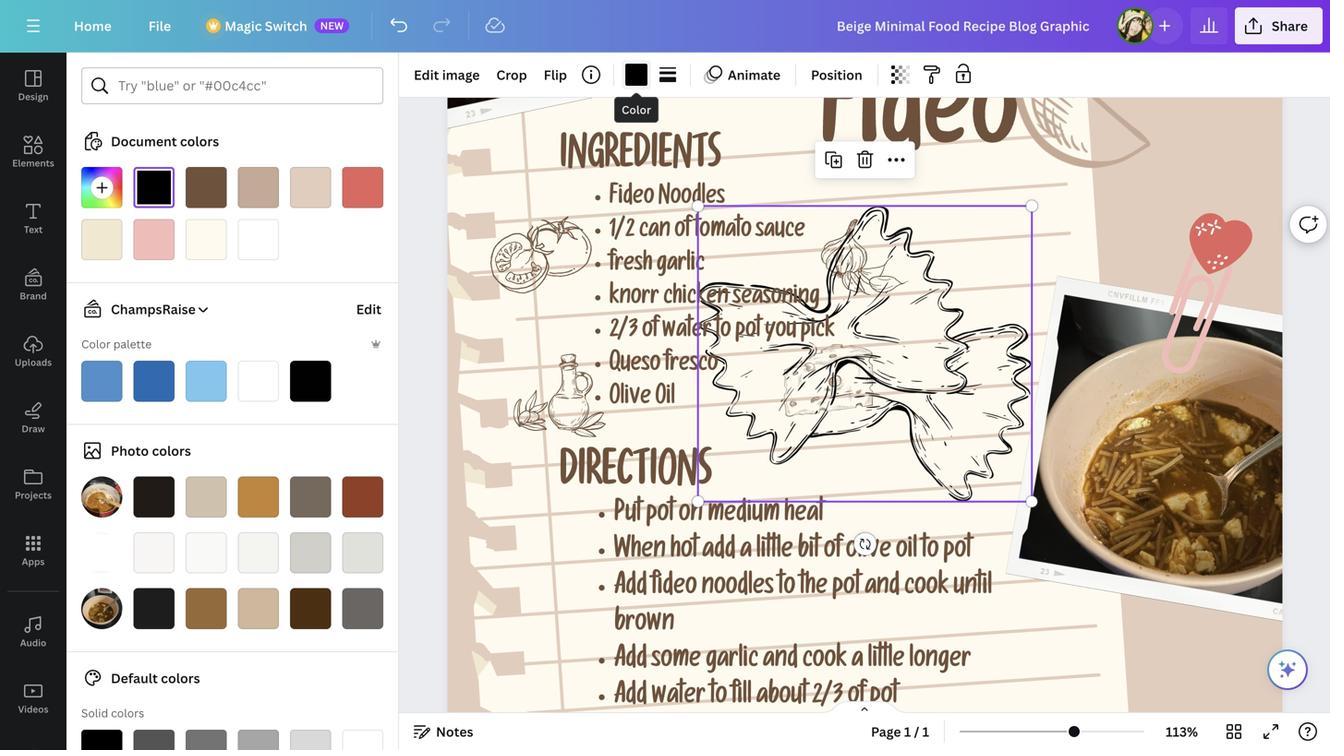 Task type: vqa. For each thing, say whether or not it's contained in the screenshot.
Fill
yes



Task type: describe. For each thing, give the bounding box(es) containing it.
elements
[[12, 157, 54, 169]]

until
[[953, 576, 992, 603]]

0 horizontal spatial cook
[[802, 649, 847, 676]]

#f4f4f1 image
[[238, 533, 279, 574]]

2 #ffffff image from the top
[[238, 361, 279, 402]]

flip
[[544, 66, 567, 84]]

home link
[[59, 7, 126, 44]]

gray #737373 image
[[186, 731, 227, 751]]

magic switch
[[225, 17, 307, 35]]

when hot add a little bit of olive oil to pot
[[614, 540, 972, 567]]

#f3e8d0 image
[[81, 219, 122, 260]]

fideo for fideo noodles 1/2 can of tomato sauce
[[609, 187, 654, 212]]

magic
[[225, 17, 262, 35]]

#221a16 image
[[133, 477, 175, 518]]

#e1e1dc image
[[342, 533, 383, 574]]

share button
[[1235, 7, 1323, 44]]

#f4f4f1 image
[[238, 533, 279, 574]]

#1d1d1e image
[[133, 589, 175, 630]]

113%
[[1166, 724, 1198, 741]]

pot up page
[[870, 686, 898, 713]]

some
[[652, 649, 701, 676]]

medium
[[707, 503, 780, 530]]

fill
[[732, 686, 752, 713]]

pick
[[801, 321, 835, 346]]

light gray #d9d9d9 image
[[290, 731, 331, 751]]

animate button
[[698, 60, 788, 90]]

audio button
[[0, 599, 67, 666]]

solid
[[81, 706, 108, 721]]

apps
[[22, 556, 45, 568]]

fideo
[[652, 576, 697, 603]]

switch
[[265, 17, 307, 35]]

file button
[[134, 7, 186, 44]]

#f3e8d0 image
[[81, 219, 122, 260]]

image
[[442, 66, 480, 84]]

1/2
[[609, 220, 635, 245]]

text
[[24, 224, 43, 236]]

the
[[800, 576, 828, 603]]

share
[[1272, 17, 1308, 35]]

about
[[756, 686, 807, 713]]

design button
[[0, 53, 67, 119]]

of inside "fideo noodles 1/2 can of tomato sauce"
[[675, 220, 691, 245]]

pot inside knorr chicken seasoning 2/3 of water to pot you pick queso fresco olive oil
[[735, 321, 761, 346]]

apps button
[[0, 518, 67, 585]]

1 vertical spatial little
[[868, 649, 905, 676]]

113% button
[[1152, 718, 1212, 747]]

1 1 from the left
[[904, 724, 911, 741]]

hot
[[670, 540, 698, 567]]

#221a16 image
[[133, 477, 175, 518]]

edit for edit
[[356, 301, 381, 318]]

of right bit
[[824, 540, 841, 567]]

document
[[111, 133, 177, 150]]

home
[[74, 17, 112, 35]]

1 vertical spatial water
[[652, 686, 706, 713]]

photo colors
[[111, 442, 191, 460]]

brand
[[20, 290, 47, 302]]

edit image button
[[406, 60, 487, 90]]

of inside knorr chicken seasoning 2/3 of water to pot you pick queso fresco olive oil
[[642, 321, 658, 346]]

flip button
[[536, 60, 574, 90]]

main menu bar
[[0, 0, 1330, 53]]

color palette
[[81, 337, 152, 352]]

add for add water to fill about 2/3 of pot
[[614, 686, 647, 713]]

#e1e1dc image
[[342, 533, 383, 574]]

1 horizontal spatial 2/3
[[812, 686, 843, 713]]

#fffaef image
[[186, 219, 227, 260]]

oil
[[896, 540, 917, 567]]

chicken
[[663, 287, 729, 312]]

heat
[[784, 503, 824, 530]]

pot inside add fideo noodles to the pot and cook until brown
[[832, 576, 860, 603]]

palette
[[113, 337, 152, 352]]

document colors
[[111, 133, 219, 150]]

#e5645e image
[[342, 167, 383, 208]]

new
[[320, 18, 344, 32]]

to inside knorr chicken seasoning 2/3 of water to pot you pick queso fresco olive oil
[[716, 321, 731, 346]]

default colors
[[111, 670, 200, 688]]

#1d1d1e image
[[133, 589, 175, 630]]

noodles
[[658, 187, 725, 212]]

#fffaef image
[[186, 219, 227, 260]]

gray #737373 image
[[186, 731, 227, 751]]

solid colors
[[81, 706, 144, 721]]

#f6bbb7 image
[[133, 219, 175, 260]]

brown
[[614, 613, 674, 640]]

oil
[[655, 387, 675, 412]]

canva assistant image
[[1276, 659, 1299, 682]]

videos
[[18, 704, 48, 716]]

champsraise button
[[74, 298, 210, 320]]

#78695c image
[[290, 477, 331, 518]]

#78695c image
[[290, 477, 331, 518]]

light gray #d9d9d9 image
[[290, 731, 331, 751]]

pot left on
[[646, 503, 674, 530]]

position button
[[804, 60, 870, 90]]

projects
[[15, 490, 52, 502]]

add
[[702, 540, 735, 567]]

add some garlic and cook a little longer
[[614, 649, 971, 676]]

2 1 from the left
[[922, 724, 929, 741]]

animate
[[728, 66, 781, 84]]

2/3 inside knorr chicken seasoning 2/3 of water to pot you pick queso fresco olive oil
[[609, 321, 638, 346]]

white #ffffff image
[[342, 731, 383, 751]]

to right oil
[[922, 540, 939, 567]]

on
[[679, 503, 703, 530]]

knorr
[[609, 287, 659, 312]]

noodles
[[702, 576, 774, 603]]

show pages image
[[820, 701, 909, 716]]

uploads
[[15, 357, 52, 369]]

1 vertical spatial a
[[852, 649, 863, 676]]

#f6bbb7 image
[[133, 219, 175, 260]]

default
[[111, 670, 158, 688]]

Design title text field
[[822, 7, 1109, 44]]

2 #ffffff image from the top
[[238, 361, 279, 402]]

design
[[18, 91, 49, 103]]

#d1c1ab image
[[186, 477, 227, 518]]

and inside add fideo noodles to the pot and cook until brown
[[865, 576, 900, 603]]

crop button
[[489, 60, 534, 90]]

Try "blue" or "#00c4cc" search field
[[118, 68, 371, 103]]

#4f2d0b image
[[290, 589, 331, 630]]

edit button
[[354, 291, 383, 328]]

file
[[148, 17, 171, 35]]

seasoning
[[733, 287, 820, 312]]

#000000 image
[[625, 64, 647, 86]]



Task type: locate. For each thing, give the bounding box(es) containing it.
fresco
[[665, 354, 718, 379]]

brand button
[[0, 252, 67, 319]]

page
[[871, 724, 901, 741]]

and down olive
[[865, 576, 900, 603]]

#75c6ef image
[[186, 361, 227, 402]]

ingredients
[[560, 140, 721, 181]]

fideo
[[821, 72, 1018, 181], [609, 187, 654, 212]]

fideo inside "fideo noodles 1/2 can of tomato sauce"
[[609, 187, 654, 212]]

#f9f9f7 image
[[186, 533, 227, 574]]

water
[[662, 321, 712, 346], [652, 686, 706, 713]]

draw
[[22, 423, 45, 435]]

uploads button
[[0, 319, 67, 385]]

add inside add fideo noodles to the pot and cook until brown
[[614, 576, 647, 603]]

of down add some garlic and cook a little longer
[[848, 686, 865, 713]]

#986934 image
[[186, 589, 227, 630], [186, 589, 227, 630]]

1 right /
[[922, 724, 929, 741]]

colors
[[180, 133, 219, 150], [152, 442, 191, 460], [161, 670, 200, 688], [111, 706, 144, 721]]

0 vertical spatial #ffffff image
[[238, 219, 279, 260]]

cook
[[904, 576, 949, 603], [802, 649, 847, 676]]

edit inside button
[[356, 301, 381, 318]]

of right can
[[675, 220, 691, 245]]

can
[[639, 220, 670, 245]]

crop
[[496, 66, 527, 84]]

1 vertical spatial #ffffff image
[[238, 361, 279, 402]]

of up queso
[[642, 321, 658, 346]]

add for add some garlic and cook a little longer
[[614, 649, 647, 676]]

edit inside 'dropdown button'
[[414, 66, 439, 84]]

fresh
[[609, 254, 652, 279]]

a right add
[[740, 540, 752, 567]]

olive
[[846, 540, 891, 567]]

#75c6ef image
[[186, 361, 227, 402]]

1 left /
[[904, 724, 911, 741]]

position
[[811, 66, 862, 84]]

2 add from the top
[[614, 649, 647, 676]]

color down #000000 icon
[[622, 102, 651, 117]]

0 vertical spatial a
[[740, 540, 752, 567]]

cook up about
[[802, 649, 847, 676]]

2/3 down the knorr at top left
[[609, 321, 638, 346]]

colors for photo colors
[[152, 442, 191, 460]]

black #000000 image
[[81, 731, 122, 751], [81, 731, 122, 751]]

#ffffff image right #fffaef image at the left top
[[238, 219, 279, 260]]

0 vertical spatial water
[[662, 321, 712, 346]]

1 horizontal spatial a
[[852, 649, 863, 676]]

colors for document colors
[[180, 133, 219, 150]]

colors for default colors
[[161, 670, 200, 688]]

fideo noodles 1/2 can of tomato sauce
[[609, 187, 805, 245]]

garlic
[[657, 254, 705, 279], [706, 649, 758, 676]]

notes
[[436, 724, 473, 741]]

pot left you
[[735, 321, 761, 346]]

pot up until
[[943, 540, 972, 567]]

longer
[[909, 649, 971, 676]]

1 add from the top
[[614, 576, 647, 603]]

edit for edit image
[[414, 66, 439, 84]]

you
[[765, 321, 796, 346]]

olive oil hand drawn image
[[513, 354, 606, 438]]

little up show pages image
[[868, 649, 905, 676]]

1 horizontal spatial cook
[[904, 576, 949, 603]]

1 horizontal spatial little
[[868, 649, 905, 676]]

color left palette
[[81, 337, 111, 352]]

0 vertical spatial cook
[[904, 576, 949, 603]]

to left fill
[[710, 686, 727, 713]]

color for color
[[622, 102, 651, 117]]

olive
[[609, 387, 651, 412]]

#ffffff image right #75c6ef image
[[238, 361, 279, 402]]

0 horizontal spatial fideo
[[609, 187, 654, 212]]

1 horizontal spatial 1
[[922, 724, 929, 741]]

#4f2d0b image
[[290, 589, 331, 630]]

text button
[[0, 186, 67, 252]]

fresh garlic
[[609, 254, 705, 279]]

#ffffff image
[[238, 219, 279, 260], [238, 361, 279, 402]]

color for color palette
[[81, 337, 111, 352]]

to left the
[[778, 576, 795, 603]]

add water to fill about 2/3 of pot
[[614, 686, 898, 713]]

0 vertical spatial garlic
[[657, 254, 705, 279]]

edit
[[414, 66, 439, 84], [356, 301, 381, 318]]

#f9f9f7 image
[[186, 533, 227, 574]]

0 vertical spatial color
[[622, 102, 651, 117]]

#c8a994 image
[[238, 167, 279, 208], [238, 167, 279, 208]]

0 horizontal spatial 1
[[904, 724, 911, 741]]

water down some
[[652, 686, 706, 713]]

1 vertical spatial cook
[[802, 649, 847, 676]]

#ffffff image right #75c6ef image
[[238, 361, 279, 402]]

gray #a6a6a6 image
[[238, 731, 279, 751], [238, 731, 279, 751]]

knorr chicken seasoning 2/3 of water to pot you pick queso fresco olive oil
[[609, 287, 835, 412]]

#166bb5 image
[[133, 361, 175, 402], [133, 361, 175, 402]]

water inside knorr chicken seasoning 2/3 of water to pot you pick queso fresco olive oil
[[662, 321, 712, 346]]

#943c21 image
[[342, 477, 383, 518], [342, 477, 383, 518]]

1 #ffffff image from the top
[[238, 219, 279, 260]]

when
[[614, 540, 666, 567]]

#d1c1ab image
[[186, 477, 227, 518]]

champsraise
[[111, 301, 196, 318]]

farfalle pasta illustration image
[[698, 206, 1032, 502]]

and up about
[[763, 649, 798, 676]]

1 horizontal spatial color
[[622, 102, 651, 117]]

page 1 / 1
[[871, 724, 929, 741]]

colors right solid
[[111, 706, 144, 721]]

#d0cfc8 image
[[290, 533, 331, 574], [290, 533, 331, 574]]

#725039 image
[[186, 167, 227, 208]]

2 vertical spatial add
[[614, 686, 647, 713]]

photo
[[111, 442, 149, 460]]

sauce
[[756, 220, 805, 245]]

1 vertical spatial color
[[81, 337, 111, 352]]

1 horizontal spatial and
[[865, 576, 900, 603]]

queso
[[609, 354, 661, 379]]

0 horizontal spatial a
[[740, 540, 752, 567]]

put
[[614, 503, 642, 530]]

#4890cd image
[[81, 361, 122, 402]]

2/3 right about
[[812, 686, 843, 713]]

0 horizontal spatial color
[[81, 337, 111, 352]]

0 vertical spatial fideo
[[821, 72, 1018, 181]]

elements button
[[0, 119, 67, 186]]

#ffffff image
[[238, 219, 279, 260], [238, 361, 279, 402]]

videos button
[[0, 666, 67, 732]]

1 vertical spatial #ffffff image
[[238, 361, 279, 402]]

draw button
[[0, 385, 67, 452]]

garlic up fill
[[706, 649, 758, 676]]

2/3
[[609, 321, 638, 346], [812, 686, 843, 713]]

pot
[[735, 321, 761, 346], [646, 503, 674, 530], [943, 540, 972, 567], [832, 576, 860, 603], [870, 686, 898, 713]]

#e5645e image
[[342, 167, 383, 208]]

pot right the
[[832, 576, 860, 603]]

colors for solid colors
[[111, 706, 144, 721]]

tomato
[[695, 220, 752, 245]]

#000000 image
[[625, 64, 647, 86], [133, 167, 175, 208], [133, 167, 175, 208]]

add a new color image
[[81, 167, 122, 208], [81, 167, 122, 208]]

notes button
[[406, 718, 481, 747]]

0 vertical spatial #ffffff image
[[238, 219, 279, 260]]

#c48433 image
[[238, 477, 279, 518]]

of
[[675, 220, 691, 245], [642, 321, 658, 346], [824, 540, 841, 567], [848, 686, 865, 713]]

add for add fideo noodles to the pot and cook until brown
[[614, 576, 647, 603]]

3 add from the top
[[614, 686, 647, 713]]

to inside add fideo noodles to the pot and cook until brown
[[778, 576, 795, 603]]

a
[[740, 540, 752, 567], [852, 649, 863, 676]]

to
[[716, 321, 731, 346], [922, 540, 939, 567], [778, 576, 795, 603], [710, 686, 727, 713]]

0 horizontal spatial 2/3
[[609, 321, 638, 346]]

#f7f6f5 image
[[133, 533, 175, 574], [133, 533, 175, 574]]

#e4ccbc image
[[290, 167, 331, 208], [290, 167, 331, 208]]

side panel tab list
[[0, 53, 67, 751]]

cook down oil
[[904, 576, 949, 603]]

cook inside add fideo noodles to the pot and cook until brown
[[904, 576, 949, 603]]

/
[[914, 724, 919, 741]]

put pot on medium heat
[[614, 503, 824, 530]]

#725039 image
[[186, 167, 227, 208]]

dark gray #545454 image
[[133, 731, 175, 751], [133, 731, 175, 751]]

#010101 image
[[290, 361, 331, 402], [290, 361, 331, 402]]

0 vertical spatial little
[[756, 540, 793, 567]]

white #ffffff image
[[342, 731, 383, 751]]

projects button
[[0, 452, 67, 518]]

#6a6663 image
[[342, 589, 383, 630], [342, 589, 383, 630]]

1 horizontal spatial fideo
[[821, 72, 1018, 181]]

#4890cd image
[[81, 361, 122, 402]]

and
[[865, 576, 900, 603], [763, 649, 798, 676]]

0 vertical spatial 2/3
[[609, 321, 638, 346]]

0 horizontal spatial edit
[[356, 301, 381, 318]]

1 vertical spatial add
[[614, 649, 647, 676]]

garlic up chicken
[[657, 254, 705, 279]]

#ffffff image right #fffaef image at the left top
[[238, 219, 279, 260]]

1 vertical spatial 2/3
[[812, 686, 843, 713]]

water up fresco
[[662, 321, 712, 346]]

1 vertical spatial fideo
[[609, 187, 654, 212]]

colors up #725039 icon
[[180, 133, 219, 150]]

1 vertical spatial garlic
[[706, 649, 758, 676]]

colors right default
[[161, 670, 200, 688]]

0 vertical spatial and
[[865, 576, 900, 603]]

color
[[622, 102, 651, 117], [81, 337, 111, 352]]

0 horizontal spatial and
[[763, 649, 798, 676]]

directions
[[560, 456, 712, 500]]

add
[[614, 576, 647, 603], [614, 649, 647, 676], [614, 686, 647, 713]]

#d2b799 image
[[238, 589, 279, 630], [238, 589, 279, 630]]

audio
[[20, 637, 46, 650]]

add fideo noodles to the pot and cook until brown
[[614, 576, 992, 640]]

to down chicken
[[716, 321, 731, 346]]

colors right photo
[[152, 442, 191, 460]]

0 vertical spatial edit
[[414, 66, 439, 84]]

1 horizontal spatial edit
[[414, 66, 439, 84]]

1
[[904, 724, 911, 741], [922, 724, 929, 741]]

#c48433 image
[[238, 477, 279, 518]]

1 vertical spatial edit
[[356, 301, 381, 318]]

0 horizontal spatial little
[[756, 540, 793, 567]]

bit
[[798, 540, 819, 567]]

1 vertical spatial and
[[763, 649, 798, 676]]

fideo for fideo
[[821, 72, 1018, 181]]

a up show pages image
[[852, 649, 863, 676]]

0 vertical spatial add
[[614, 576, 647, 603]]

little left bit
[[756, 540, 793, 567]]

1 #ffffff image from the top
[[238, 219, 279, 260]]



